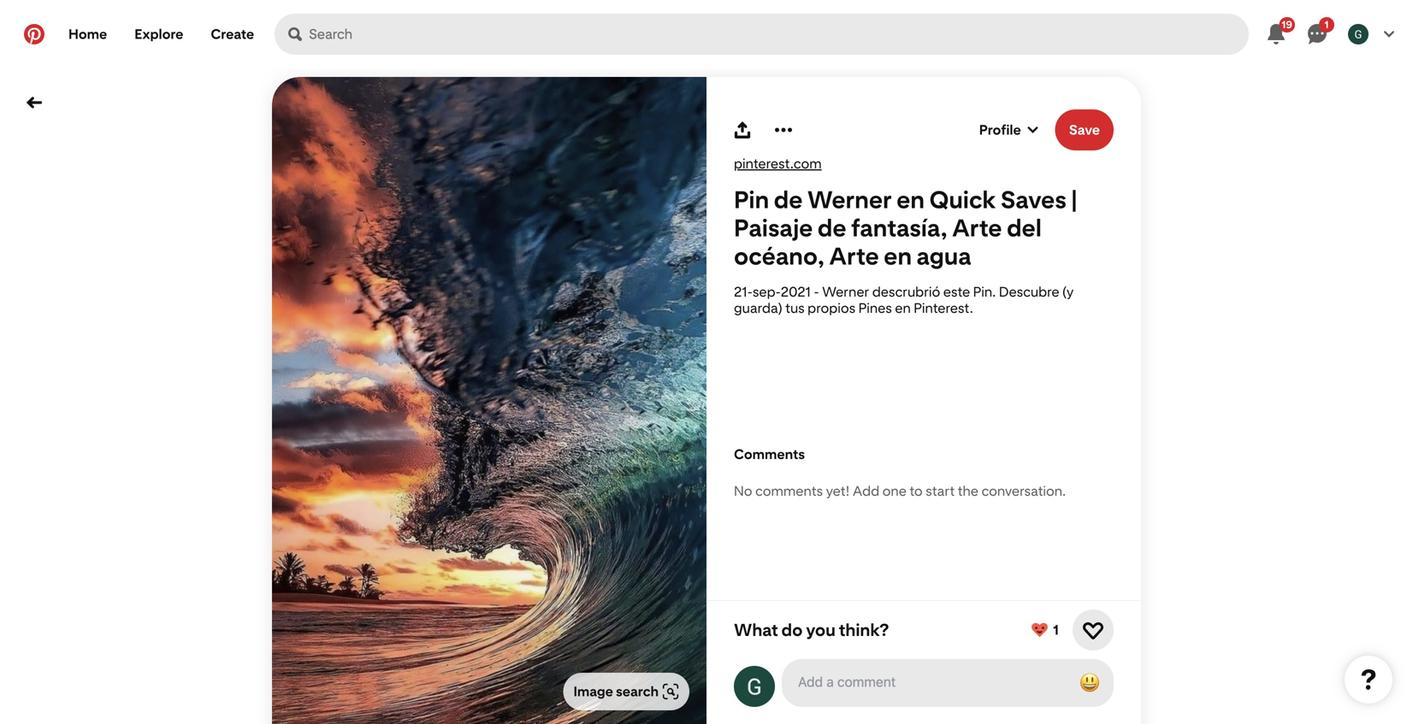 Task type: describe. For each thing, give the bounding box(es) containing it.
(y
[[1063, 284, 1074, 300]]

what do you think?
[[734, 620, 889, 641]]

comments
[[734, 447, 805, 463]]

home link
[[55, 14, 121, 55]]

conversation.
[[982, 483, 1066, 500]]

guarda)
[[734, 300, 783, 317]]

propios
[[808, 300, 856, 317]]

save
[[1069, 122, 1100, 138]]

pin de werner en quick saves | paisaje de fantasía, arte del océano, arte en agua
[[734, 186, 1078, 270]]

save button
[[1056, 110, 1114, 151]]

profile
[[979, 122, 1021, 138]]

werner inside 21-sep-2021 - werner descrubrió este pin. descubre (y guarda) tus propios pines en pinterest.
[[822, 284, 870, 300]]

one
[[883, 483, 907, 500]]

explore
[[135, 26, 183, 42]]

21-
[[734, 284, 753, 300]]

create link
[[197, 14, 268, 55]]

1 horizontal spatial arte
[[952, 214, 1002, 242]]

paisaje
[[734, 214, 813, 242]]

2021
[[781, 284, 811, 300]]

robinsongreg175 image
[[734, 667, 775, 708]]

pin.
[[973, 284, 996, 300]]

no comments yet! add one to start the conversation.
[[734, 483, 1066, 500]]

del
[[1007, 214, 1042, 242]]

Add a comment field
[[799, 674, 1059, 690]]

-
[[814, 284, 819, 300]]

|
[[1071, 186, 1078, 214]]

to
[[910, 483, 923, 500]]

image search button
[[563, 673, 690, 711]]

create
[[211, 26, 254, 42]]

quick
[[930, 186, 996, 214]]

Search text field
[[309, 14, 1249, 55]]

do
[[782, 620, 803, 641]]

explore link
[[121, 14, 197, 55]]

1 inside button
[[1325, 18, 1329, 31]]



Task type: locate. For each thing, give the bounding box(es) containing it.
pinterest.
[[914, 300, 974, 317]]

agua
[[917, 242, 972, 270]]

en right pines
[[895, 300, 911, 317]]

werner right - at the right top
[[822, 284, 870, 300]]

1 vertical spatial werner
[[822, 284, 870, 300]]

1 vertical spatial 1
[[1053, 622, 1059, 639]]

1 left reaction image at bottom right
[[1053, 622, 1059, 639]]

en for quick
[[884, 242, 912, 270]]

reaction image
[[1083, 620, 1104, 641]]

fantasía,
[[851, 214, 948, 242]]

start
[[926, 483, 955, 500]]

pines
[[859, 300, 892, 317]]

descubre
[[999, 284, 1060, 300]]

pinterest.com
[[734, 156, 822, 172]]

océano,
[[734, 242, 825, 270]]

pin de werner en quick saves | paisaje de fantasía, arte del océano, arte en agua link
[[734, 186, 1114, 270]]

1
[[1325, 18, 1329, 31], [1053, 622, 1059, 639]]

1 left greg robinson image
[[1325, 18, 1329, 31]]

no
[[734, 483, 753, 500]]

image search
[[574, 684, 659, 700]]

pinterest.com link
[[734, 156, 822, 172]]

de right paisaje
[[818, 214, 847, 242]]

21-sep-2021 - werner descrubrió este pin. descubre (y guarda) tus propios pines en pinterest.
[[734, 284, 1074, 317]]

0 vertical spatial en
[[897, 186, 925, 214]]

0 vertical spatial werner
[[808, 186, 892, 214]]

0 horizontal spatial arte
[[829, 242, 879, 270]]

en inside 21-sep-2021 - werner descrubrió este pin. descubre (y guarda) tus propios pines en pinterest.
[[895, 300, 911, 317]]

home
[[68, 26, 107, 42]]

1 vertical spatial en
[[884, 242, 912, 270]]

arte left del
[[952, 214, 1002, 242]]

😃
[[1080, 671, 1100, 695]]

este
[[944, 284, 970, 300]]

comments
[[756, 483, 823, 500]]

saves
[[1001, 186, 1067, 214]]

profile button
[[979, 110, 1042, 151]]

werner down 'pinterest.com' link
[[808, 186, 892, 214]]

tus
[[786, 300, 805, 317]]

yet!
[[826, 483, 850, 500]]

comments button
[[734, 447, 1114, 463]]

search icon image
[[288, 27, 302, 41]]

descrubrió
[[873, 284, 941, 300]]

0 vertical spatial 1
[[1325, 18, 1329, 31]]

greg robinson image
[[1348, 24, 1369, 44]]

sep-
[[753, 284, 781, 300]]

en left 'quick'
[[897, 186, 925, 214]]

1 button
[[1297, 14, 1338, 55]]

pin
[[734, 186, 769, 214]]

image
[[574, 684, 613, 700]]

0 horizontal spatial de
[[774, 186, 803, 214]]

de
[[774, 186, 803, 214], [818, 214, 847, 242]]

you
[[806, 620, 836, 641]]

arte up pines
[[829, 242, 879, 270]]

werner
[[808, 186, 892, 214], [822, 284, 870, 300]]

19
[[1282, 18, 1293, 31]]

search
[[616, 684, 659, 700]]

0 horizontal spatial 1
[[1053, 622, 1059, 639]]

arte
[[952, 214, 1002, 242], [829, 242, 879, 270]]

1 horizontal spatial de
[[818, 214, 847, 242]]

en up descrubrió on the top right of page
[[884, 242, 912, 270]]

what
[[734, 620, 778, 641]]

think?
[[839, 620, 889, 641]]

1 horizontal spatial 1
[[1325, 18, 1329, 31]]

select a board you want to save to image
[[1028, 125, 1038, 135]]

add
[[853, 483, 880, 500]]

click to shop image
[[662, 684, 679, 701]]

the
[[958, 483, 979, 500]]

19 button
[[1256, 14, 1297, 55]]

en
[[897, 186, 925, 214], [884, 242, 912, 270], [895, 300, 911, 317]]

en for werner
[[895, 300, 911, 317]]

werner inside 'pin de werner en quick saves | paisaje de fantasía, arte del océano, arte en agua'
[[808, 186, 892, 214]]

2 vertical spatial en
[[895, 300, 911, 317]]

de right pin
[[774, 186, 803, 214]]

😃 button
[[784, 661, 1112, 706], [1073, 667, 1107, 701]]



Task type: vqa. For each thing, say whether or not it's contained in the screenshot.
Modern
no



